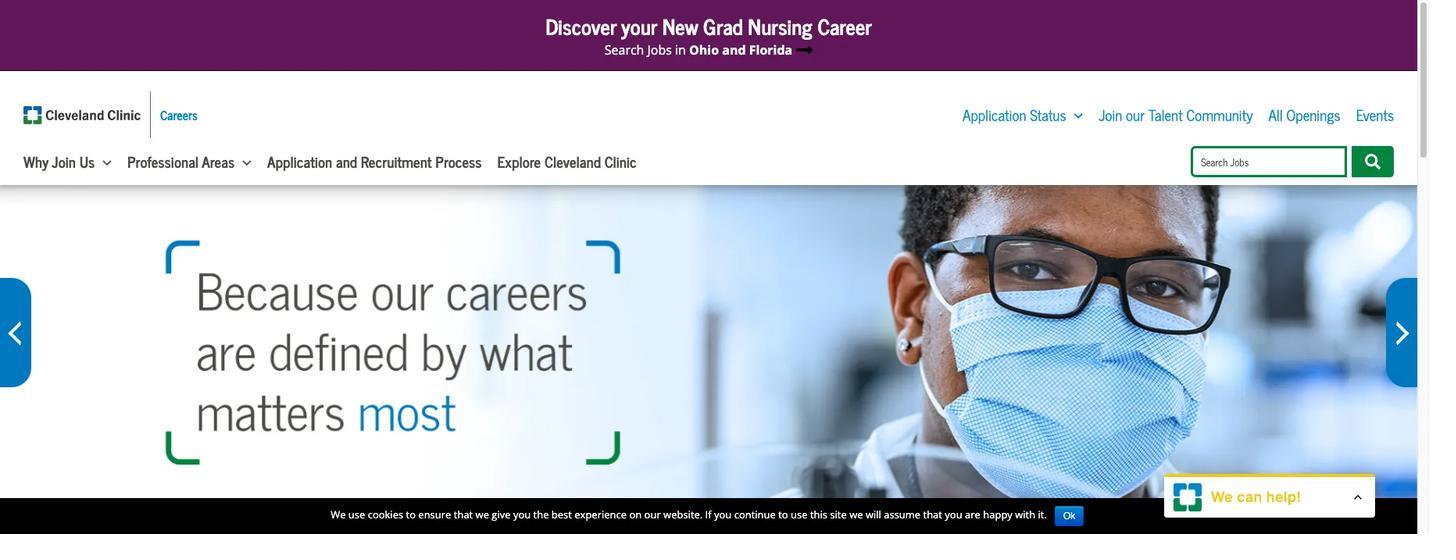 Task type: describe. For each thing, give the bounding box(es) containing it.
your
[[621, 9, 657, 43]]

nursing
[[748, 9, 812, 43]]

0 vertical spatial join
[[1099, 103, 1122, 127]]

if
[[705, 508, 712, 522]]

application and recruitment process link
[[267, 149, 482, 174]]

professional
[[127, 149, 199, 174]]

status
[[1030, 103, 1066, 127]]

professional areas
[[127, 149, 235, 174]]

openings
[[1287, 103, 1341, 127]]

application for application status
[[963, 103, 1026, 127]]

best
[[552, 508, 572, 522]]

why join us link
[[23, 149, 95, 174]]

professional areas link
[[127, 149, 235, 174]]

talent
[[1149, 103, 1183, 127]]

areas
[[202, 149, 235, 174]]

application status link
[[963, 103, 1066, 127]]

application for application and recruitment process
[[267, 149, 332, 174]]

join our talent community link
[[1099, 103, 1253, 127]]

1 to from the left
[[406, 508, 416, 522]]

explore cleveland clinic
[[497, 149, 637, 174]]

recruitment
[[361, 149, 432, 174]]

2 to from the left
[[778, 508, 788, 522]]

this
[[810, 508, 828, 522]]

ohio
[[689, 41, 719, 58]]

all
[[1269, 103, 1283, 127]]

the
[[533, 508, 549, 522]]

3 you from the left
[[945, 508, 962, 522]]

explore
[[497, 149, 541, 174]]

and inside discover your new grad nursing career search jobs in ohio and florida
[[722, 41, 746, 58]]

site
[[830, 508, 847, 522]]

0 horizontal spatial our
[[644, 508, 661, 522]]

help!
[[1266, 490, 1301, 506]]

1 you from the left
[[513, 508, 531, 522]]

grad
[[703, 9, 743, 43]]

all openings link
[[1269, 103, 1341, 127]]

career
[[818, 9, 872, 43]]

2 you from the left
[[714, 508, 732, 522]]

1 use from the left
[[348, 508, 365, 522]]

we use cookies to ensure that we give you the best experience on our website. if you continue to use this site we will assume that you are happy with it.
[[331, 508, 1047, 522]]

jobs
[[647, 41, 672, 58]]

1 horizontal spatial our
[[1126, 103, 1145, 127]]

1 we from the left
[[476, 508, 489, 522]]

we for we can help!
[[1211, 490, 1233, 506]]

experience
[[575, 508, 627, 522]]

assume
[[884, 508, 921, 522]]

clinic
[[605, 149, 637, 174]]



Task type: vqa. For each thing, say whether or not it's contained in the screenshot.
Health
no



Task type: locate. For each thing, give the bounding box(es) containing it.
0 vertical spatial and
[[722, 41, 746, 58]]

Search Jobs text field
[[1191, 146, 1347, 178]]

use
[[348, 508, 365, 522], [791, 508, 808, 522]]

community
[[1187, 103, 1253, 127]]

1 horizontal spatial join
[[1099, 103, 1122, 127]]

hirevue chatbot element
[[1164, 475, 1375, 518]]

continue
[[734, 508, 776, 522]]

you right the if
[[714, 508, 732, 522]]

0 horizontal spatial and
[[336, 149, 357, 174]]

we
[[1211, 490, 1233, 506], [331, 508, 346, 522]]

that right ensure
[[454, 508, 473, 522]]

None search field
[[1191, 146, 1394, 178]]

1 horizontal spatial and
[[722, 41, 746, 58]]

all openings
[[1269, 103, 1341, 127]]

1 horizontal spatial we
[[1211, 490, 1233, 506]]

2 horizontal spatial you
[[945, 508, 962, 522]]

0 horizontal spatial you
[[513, 508, 531, 522]]

2 that from the left
[[923, 508, 942, 522]]

join left us
[[52, 149, 76, 174]]

we left can in the right of the page
[[1211, 490, 1233, 506]]

we
[[476, 508, 489, 522], [850, 508, 863, 522]]

join
[[1099, 103, 1122, 127], [52, 149, 76, 174]]

ensure
[[418, 508, 451, 522]]

with
[[1015, 508, 1036, 522]]

2 we from the left
[[850, 508, 863, 522]]

use left this
[[791, 508, 808, 522]]

can
[[1237, 490, 1262, 506]]

our
[[1126, 103, 1145, 127], [644, 508, 661, 522]]

you left the at the bottom
[[513, 508, 531, 522]]

we left give
[[476, 508, 489, 522]]

why join us
[[23, 149, 95, 174]]

because our careers are defined by what matters most image
[[0, 185, 1418, 518]]

application status
[[963, 103, 1066, 127]]

search
[[605, 41, 644, 58]]

on
[[629, 508, 642, 522]]

0 horizontal spatial application
[[267, 149, 332, 174]]

why
[[23, 149, 49, 174]]

ok link
[[1055, 506, 1084, 527]]

0 vertical spatial application
[[963, 103, 1026, 127]]

1 vertical spatial we
[[331, 508, 346, 522]]

cookies
[[368, 508, 403, 522]]

to
[[406, 508, 416, 522], [778, 508, 788, 522]]

1 horizontal spatial use
[[791, 508, 808, 522]]

events
[[1356, 103, 1394, 127]]

cleveland
[[545, 149, 601, 174]]

our right the on
[[644, 508, 661, 522]]

happy
[[983, 508, 1013, 522]]

1 horizontal spatial application
[[963, 103, 1026, 127]]

that right assume
[[923, 508, 942, 522]]

our left talent
[[1126, 103, 1145, 127]]

it.
[[1038, 508, 1047, 522]]

1 horizontal spatial you
[[714, 508, 732, 522]]

1 vertical spatial our
[[644, 508, 661, 522]]

application
[[963, 103, 1026, 127], [267, 149, 332, 174]]

1 vertical spatial and
[[336, 149, 357, 174]]

0 horizontal spatial join
[[52, 149, 76, 174]]

and
[[722, 41, 746, 58], [336, 149, 357, 174]]

website.
[[663, 508, 703, 522]]

we left cookies
[[331, 508, 346, 522]]

to right continue
[[778, 508, 788, 522]]

process
[[435, 149, 482, 174]]

we can help! button
[[1164, 478, 1375, 518]]

will
[[866, 508, 881, 522]]

Submit search jobs submit
[[1352, 146, 1394, 178]]

to left ensure
[[406, 508, 416, 522]]

that
[[454, 508, 473, 522], [923, 508, 942, 522]]

application and recruitment process
[[267, 149, 482, 174]]

1 vertical spatial join
[[52, 149, 76, 174]]

we left will
[[850, 508, 863, 522]]

florida
[[749, 41, 793, 58]]

explore cleveland clinic link
[[497, 149, 637, 174]]

in
[[675, 41, 686, 58]]

use left cookies
[[348, 508, 365, 522]]

new
[[662, 9, 698, 43]]

0 vertical spatial we
[[1211, 490, 1233, 506]]

0 horizontal spatial we
[[476, 508, 489, 522]]

0 horizontal spatial to
[[406, 508, 416, 522]]

discover
[[546, 9, 616, 43]]

2 use from the left
[[791, 508, 808, 522]]

we for we use cookies to ensure that we give you the best experience on our website. if you continue to use this site we will assume that you are happy with it.
[[331, 508, 346, 522]]

0 vertical spatial our
[[1126, 103, 1145, 127]]

are
[[965, 508, 981, 522]]

join left talent
[[1099, 103, 1122, 127]]

1 vertical spatial application
[[267, 149, 332, 174]]

we can help!
[[1211, 490, 1301, 506]]

0 horizontal spatial we
[[331, 508, 346, 522]]

and left recruitment
[[336, 149, 357, 174]]

logo image
[[1173, 484, 1202, 512]]

1 horizontal spatial that
[[923, 508, 942, 522]]

and right the ohio
[[722, 41, 746, 58]]

1 horizontal spatial we
[[850, 508, 863, 522]]

discover your new grad nursing career search jobs in ohio and florida
[[546, 9, 872, 58]]

0 horizontal spatial that
[[454, 508, 473, 522]]

you left are
[[945, 508, 962, 522]]

1 horizontal spatial to
[[778, 508, 788, 522]]

you
[[513, 508, 531, 522], [714, 508, 732, 522], [945, 508, 962, 522]]

join our talent community
[[1099, 103, 1253, 127]]

1 that from the left
[[454, 508, 473, 522]]

0 horizontal spatial use
[[348, 508, 365, 522]]

give
[[492, 508, 511, 522]]

ok
[[1063, 511, 1075, 522]]

we inside button
[[1211, 490, 1233, 506]]

events link
[[1356, 103, 1394, 127]]

us
[[79, 149, 95, 174]]



